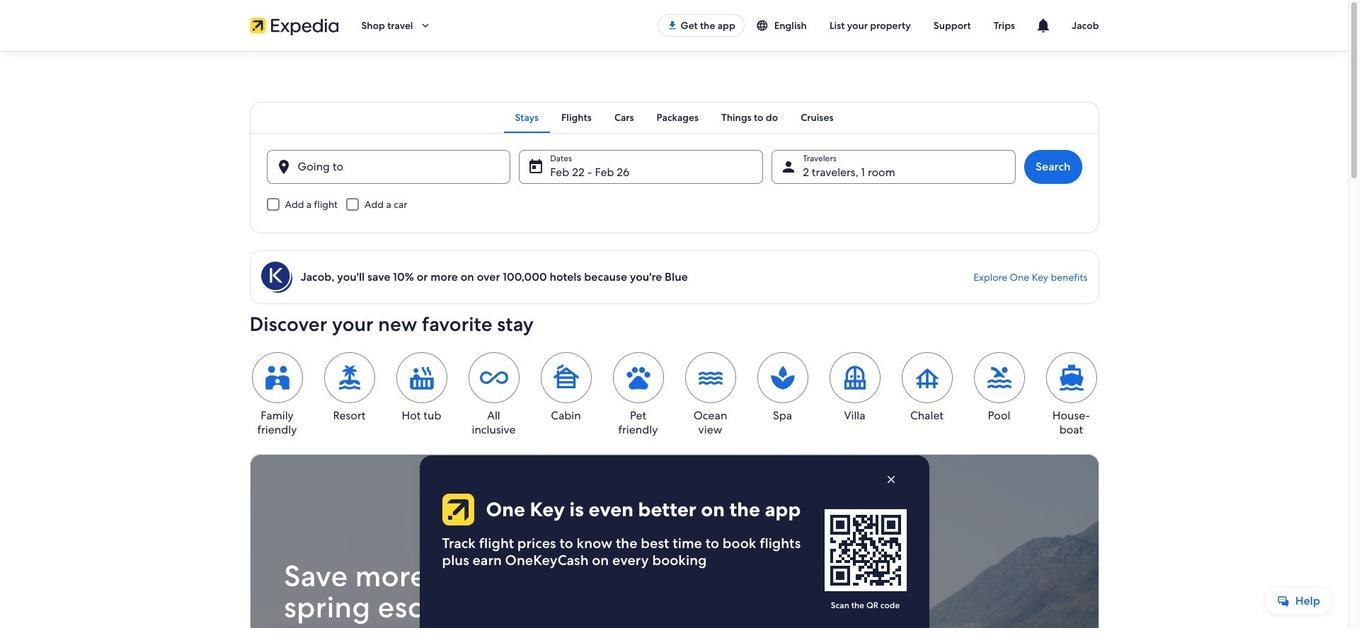 Task type: describe. For each thing, give the bounding box(es) containing it.
close image
[[885, 474, 897, 486]]

1 horizontal spatial expedia logo image
[[439, 494, 474, 526]]

small image
[[756, 19, 774, 32]]

download the app button image
[[667, 20, 678, 31]]

communication center icon image
[[1035, 17, 1052, 34]]



Task type: vqa. For each thing, say whether or not it's contained in the screenshot.
left Expedia logo
yes



Task type: locate. For each thing, give the bounding box(es) containing it.
expedia logo image
[[250, 16, 339, 35], [439, 494, 474, 526]]

one key blue tier image
[[261, 262, 292, 293]]

0 vertical spatial expedia logo image
[[250, 16, 339, 35]]

main content
[[0, 51, 1349, 629]]

0 horizontal spatial expedia logo image
[[250, 16, 339, 35]]

travel sale activities deals image
[[250, 455, 1099, 629]]

qr code image
[[825, 510, 907, 592]]

shop travel image
[[419, 19, 432, 32]]

1 vertical spatial expedia logo image
[[439, 494, 474, 526]]

tab list
[[250, 102, 1099, 133]]



